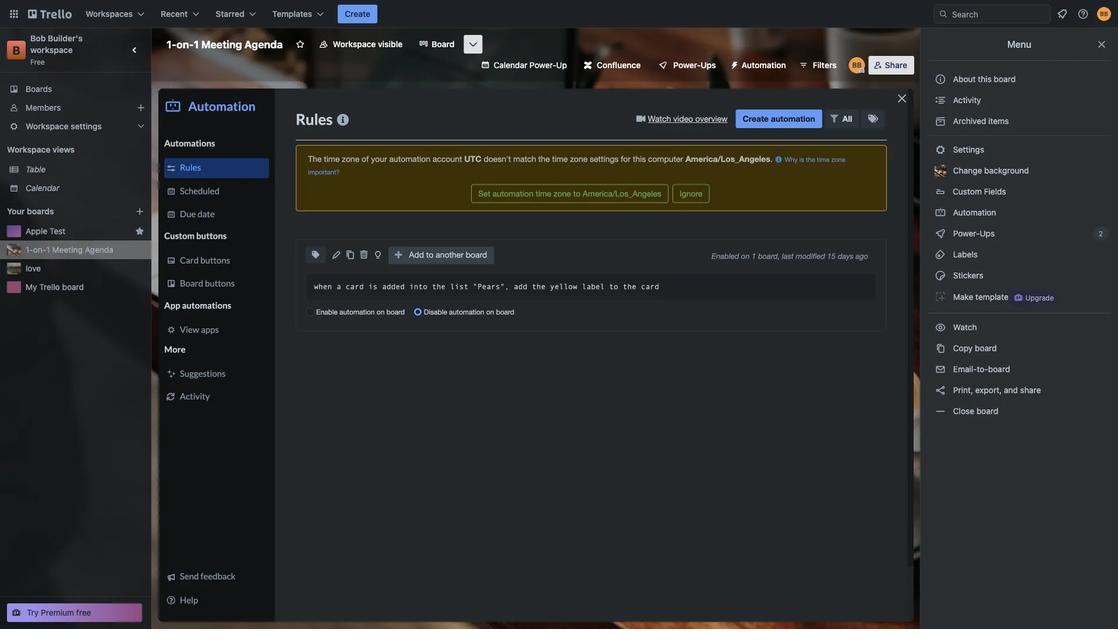 Task type: locate. For each thing, give the bounding box(es) containing it.
workspace visible button
[[312, 35, 410, 54]]

sm image inside automation button
[[726, 56, 742, 72]]

create button
[[338, 5, 378, 23]]

star or unstar board image
[[296, 40, 305, 49]]

0 vertical spatial meeting
[[201, 38, 242, 50]]

0 vertical spatial automation
[[742, 60, 786, 70]]

0 horizontal spatial 1-on-1 meeting agenda
[[26, 245, 114, 255]]

power- inside button
[[674, 60, 701, 70]]

0 vertical spatial workspace
[[333, 39, 376, 49]]

b link
[[7, 41, 26, 59]]

1- inside text box
[[167, 38, 176, 50]]

sm image
[[935, 94, 947, 106], [935, 144, 947, 156], [935, 249, 947, 260], [935, 270, 947, 281], [935, 291, 947, 302], [935, 322, 947, 333], [935, 384, 947, 396]]

print, export, and share
[[951, 385, 1041, 395]]

views
[[52, 145, 75, 154]]

1 horizontal spatial 1-on-1 meeting agenda
[[167, 38, 283, 50]]

power-
[[530, 60, 556, 70], [674, 60, 701, 70], [953, 229, 980, 238]]

1 horizontal spatial agenda
[[245, 38, 283, 50]]

change
[[953, 166, 982, 175]]

agenda left 'star or unstar board' image
[[245, 38, 283, 50]]

sm image inside labels link
[[935, 249, 947, 260]]

sm image inside the activity link
[[935, 94, 947, 106]]

7 sm image from the top
[[935, 384, 947, 396]]

back to home image
[[28, 5, 72, 23]]

sm image for make template
[[935, 291, 947, 302]]

sm image inside automation link
[[935, 207, 947, 218]]

on-
[[176, 38, 194, 50], [33, 245, 46, 255]]

workspace
[[333, 39, 376, 49], [26, 121, 69, 131], [7, 145, 50, 154]]

workspace visible
[[333, 39, 403, 49]]

power-ups button
[[650, 56, 723, 75]]

sm image inside close board link
[[935, 405, 947, 417]]

calendar down table
[[26, 183, 59, 193]]

0 vertical spatial agenda
[[245, 38, 283, 50]]

0 horizontal spatial 1
[[46, 245, 50, 255]]

workspace
[[30, 45, 73, 55]]

sm image for copy board
[[935, 343, 947, 354]]

sm image left the make
[[935, 291, 947, 302]]

workspace settings button
[[0, 117, 151, 136]]

sm image inside watch link
[[935, 322, 947, 333]]

confluence
[[597, 60, 641, 70]]

1 horizontal spatial on-
[[176, 38, 194, 50]]

sm image for watch
[[935, 322, 947, 333]]

bob
[[30, 33, 46, 43]]

ups left automation button
[[701, 60, 716, 70]]

board for trello
[[62, 282, 84, 292]]

power-ups
[[674, 60, 716, 70], [951, 229, 997, 238]]

sm image left watch at the right of page
[[935, 322, 947, 333]]

0 horizontal spatial ups
[[701, 60, 716, 70]]

menu
[[1008, 39, 1032, 50]]

print, export, and share link
[[928, 381, 1111, 400]]

meeting
[[201, 38, 242, 50], [52, 245, 83, 255]]

premium
[[41, 608, 74, 617]]

1 sm image from the top
[[935, 94, 947, 106]]

board down export,
[[977, 406, 999, 416]]

1 vertical spatial ups
[[980, 229, 995, 238]]

workspaces button
[[79, 5, 151, 23]]

1
[[194, 38, 199, 50], [46, 245, 50, 255]]

meeting inside 1-on-1 meeting agenda link
[[52, 245, 83, 255]]

board
[[432, 39, 455, 49]]

ups down automation link
[[980, 229, 995, 238]]

settings link
[[928, 140, 1111, 159]]

1 horizontal spatial power-
[[674, 60, 701, 70]]

template
[[976, 292, 1009, 302]]

share
[[885, 60, 908, 70]]

workspace navigation collapse icon image
[[127, 42, 143, 58]]

bob builder's workspace free
[[30, 33, 85, 66]]

love
[[26, 264, 41, 273]]

board up print, export, and share
[[988, 364, 1010, 374]]

1 vertical spatial 1
[[46, 245, 50, 255]]

activity link
[[928, 91, 1111, 110]]

bob builder (bobbuilder40) image
[[1097, 7, 1111, 21]]

0 vertical spatial 1
[[194, 38, 199, 50]]

bob builder (bobbuilder40) image
[[849, 57, 865, 73]]

board down the love link
[[62, 282, 84, 292]]

on- inside 1-on-1 meeting agenda text box
[[176, 38, 194, 50]]

2 sm image from the top
[[935, 144, 947, 156]]

visible
[[378, 39, 403, 49]]

1-on-1 meeting agenda
[[167, 38, 283, 50], [26, 245, 114, 255]]

sm image left activity
[[935, 94, 947, 106]]

1 down apple test
[[46, 245, 50, 255]]

open information menu image
[[1078, 8, 1089, 20]]

5 sm image from the top
[[935, 291, 947, 302]]

primary element
[[0, 0, 1118, 28]]

ups inside button
[[701, 60, 716, 70]]

2 vertical spatial workspace
[[7, 145, 50, 154]]

labels link
[[928, 245, 1111, 264]]

1 vertical spatial workspace
[[26, 121, 69, 131]]

sm image inside copy board link
[[935, 343, 947, 354]]

calendar left up
[[494, 60, 528, 70]]

0 horizontal spatial on-
[[33, 245, 46, 255]]

on- down apple
[[33, 245, 46, 255]]

sm image left settings
[[935, 144, 947, 156]]

sm image for close board
[[935, 405, 947, 417]]

1 horizontal spatial automation
[[951, 208, 996, 217]]

0 vertical spatial 1-
[[167, 38, 176, 50]]

search image
[[939, 9, 948, 19]]

watch link
[[928, 318, 1111, 337]]

create
[[345, 9, 371, 19]]

1 horizontal spatial 1
[[194, 38, 199, 50]]

1 vertical spatial meeting
[[52, 245, 83, 255]]

boards
[[26, 84, 52, 94]]

1 vertical spatial agenda
[[85, 245, 114, 255]]

custom
[[953, 187, 982, 196]]

sm image inside email-to-board link
[[935, 363, 947, 375]]

0 horizontal spatial meeting
[[52, 245, 83, 255]]

this
[[978, 74, 992, 84]]

ups
[[701, 60, 716, 70], [980, 229, 995, 238]]

1 inside text box
[[194, 38, 199, 50]]

make
[[953, 292, 974, 302]]

agenda
[[245, 38, 283, 50], [85, 245, 114, 255]]

automation
[[742, 60, 786, 70], [951, 208, 996, 217]]

meeting down test
[[52, 245, 83, 255]]

1-on-1 meeting agenda down apple test link
[[26, 245, 114, 255]]

0 horizontal spatial agenda
[[85, 245, 114, 255]]

1- down recent
[[167, 38, 176, 50]]

close
[[953, 406, 975, 416]]

0 vertical spatial calendar
[[494, 60, 528, 70]]

1-on-1 meeting agenda down starred
[[167, 38, 283, 50]]

about
[[953, 74, 976, 84]]

sm image inside settings link
[[935, 144, 947, 156]]

0 vertical spatial 1-on-1 meeting agenda
[[167, 38, 283, 50]]

on- down recent dropdown button
[[176, 38, 194, 50]]

1 vertical spatial 1-
[[26, 245, 33, 255]]

to-
[[977, 364, 988, 374]]

workspace up table
[[7, 145, 50, 154]]

agenda inside text box
[[245, 38, 283, 50]]

1 horizontal spatial 1-
[[167, 38, 176, 50]]

workspace inside "button"
[[333, 39, 376, 49]]

3 sm image from the top
[[935, 249, 947, 260]]

0 vertical spatial power-ups
[[674, 60, 716, 70]]

sm image inside archived items "link"
[[935, 115, 947, 127]]

boards
[[27, 206, 54, 216]]

1 horizontal spatial meeting
[[201, 38, 242, 50]]

workspace down members
[[26, 121, 69, 131]]

4 sm image from the top
[[935, 270, 947, 281]]

1 vertical spatial power-ups
[[951, 229, 997, 238]]

board right this
[[994, 74, 1016, 84]]

0 vertical spatial ups
[[701, 60, 716, 70]]

0 horizontal spatial calendar
[[26, 183, 59, 193]]

workspace inside "popup button"
[[26, 121, 69, 131]]

1 vertical spatial on-
[[33, 245, 46, 255]]

templates button
[[265, 5, 331, 23]]

members
[[26, 103, 61, 112]]

0 horizontal spatial power-ups
[[674, 60, 716, 70]]

6 sm image from the top
[[935, 322, 947, 333]]

1 vertical spatial automation
[[951, 208, 996, 217]]

sm image left stickers
[[935, 270, 947, 281]]

sm image inside print, export, and share link
[[935, 384, 947, 396]]

and
[[1004, 385, 1018, 395]]

sm image for stickers
[[935, 270, 947, 281]]

0 vertical spatial on-
[[176, 38, 194, 50]]

background
[[985, 166, 1029, 175]]

sm image for power-ups
[[935, 228, 947, 239]]

sm image left print,
[[935, 384, 947, 396]]

1 horizontal spatial power-ups
[[951, 229, 997, 238]]

sm image
[[726, 56, 742, 72], [935, 115, 947, 127], [935, 207, 947, 218], [935, 228, 947, 239], [935, 343, 947, 354], [935, 363, 947, 375], [935, 405, 947, 417]]

automation down 'custom fields'
[[951, 208, 996, 217]]

1-
[[167, 38, 176, 50], [26, 245, 33, 255]]

workspace down create button
[[333, 39, 376, 49]]

table link
[[26, 164, 144, 175]]

sm image for settings
[[935, 144, 947, 156]]

labels
[[951, 250, 978, 259]]

fields
[[984, 187, 1006, 196]]

1- up love
[[26, 245, 33, 255]]

workspace views
[[7, 145, 75, 154]]

sm image inside stickers link
[[935, 270, 947, 281]]

board inside button
[[994, 74, 1016, 84]]

workspace for workspace views
[[7, 145, 50, 154]]

stickers
[[951, 271, 984, 280]]

1 horizontal spatial calendar
[[494, 60, 528, 70]]

customize views image
[[467, 38, 479, 50]]

calendar
[[494, 60, 528, 70], [26, 183, 59, 193]]

agenda up the love link
[[85, 245, 114, 255]]

meeting down starred
[[201, 38, 242, 50]]

board for to-
[[988, 364, 1010, 374]]

0 horizontal spatial automation
[[742, 60, 786, 70]]

board
[[994, 74, 1016, 84], [62, 282, 84, 292], [975, 343, 997, 353], [988, 364, 1010, 374], [977, 406, 999, 416]]

starred
[[216, 9, 244, 19]]

1 down recent dropdown button
[[194, 38, 199, 50]]

automation link
[[928, 203, 1111, 222]]

1 vertical spatial calendar
[[26, 183, 59, 193]]

copy board link
[[928, 339, 1111, 358]]

automation left filters button
[[742, 60, 786, 70]]

sm image left labels on the right top
[[935, 249, 947, 260]]

my trello board link
[[26, 281, 144, 293]]



Task type: vqa. For each thing, say whether or not it's contained in the screenshot.
outlook to the right
no



Task type: describe. For each thing, give the bounding box(es) containing it.
sm image for automation
[[935, 207, 947, 218]]

Search field
[[948, 5, 1050, 23]]

close board
[[951, 406, 999, 416]]

b
[[12, 43, 20, 57]]

apple test link
[[26, 225, 130, 237]]

starred button
[[209, 5, 263, 23]]

boards link
[[0, 80, 151, 98]]

up
[[556, 60, 567, 70]]

about this board
[[953, 74, 1016, 84]]

my trello board
[[26, 282, 84, 292]]

filters
[[813, 60, 837, 70]]

email-
[[953, 364, 977, 374]]

members link
[[0, 98, 151, 117]]

my
[[26, 282, 37, 292]]

workspace for workspace settings
[[26, 121, 69, 131]]

recent button
[[154, 5, 206, 23]]

trello
[[39, 282, 60, 292]]

make template
[[951, 292, 1009, 302]]

on- inside 1-on-1 meeting agenda link
[[33, 245, 46, 255]]

workspaces
[[86, 9, 133, 19]]

items
[[989, 116, 1009, 126]]

apple
[[26, 226, 47, 236]]

board link
[[412, 35, 462, 54]]

change background
[[951, 166, 1029, 175]]

confluence button
[[577, 56, 648, 75]]

calendar for calendar
[[26, 183, 59, 193]]

this member is an admin of this board. image
[[860, 68, 865, 73]]

try premium free button
[[7, 603, 142, 622]]

1 vertical spatial 1-on-1 meeting agenda
[[26, 245, 114, 255]]

filters button
[[796, 56, 840, 75]]

test
[[50, 226, 65, 236]]

1-on-1 meeting agenda inside text box
[[167, 38, 283, 50]]

try
[[27, 608, 39, 617]]

settings
[[951, 145, 985, 154]]

1 horizontal spatial ups
[[980, 229, 995, 238]]

automation inside button
[[742, 60, 786, 70]]

close board link
[[928, 402, 1111, 421]]

watch
[[951, 322, 979, 332]]

calendar power-up
[[494, 60, 567, 70]]

table
[[26, 165, 46, 174]]

share
[[1021, 385, 1041, 395]]

starred icon image
[[135, 227, 144, 236]]

apple test
[[26, 226, 65, 236]]

workspace settings
[[26, 121, 102, 131]]

sm image for labels
[[935, 249, 947, 260]]

board up to-
[[975, 343, 997, 353]]

Board name text field
[[161, 35, 289, 54]]

sm image for archived items
[[935, 115, 947, 127]]

2 horizontal spatial power-
[[953, 229, 980, 238]]

change background link
[[928, 161, 1111, 180]]

sm image for activity
[[935, 94, 947, 106]]

sm image for print, export, and share
[[935, 384, 947, 396]]

calendar power-up link
[[474, 56, 574, 75]]

your boards
[[7, 206, 54, 216]]

recent
[[161, 9, 188, 19]]

workspace for workspace visible
[[333, 39, 376, 49]]

free
[[30, 58, 45, 66]]

custom fields button
[[928, 182, 1111, 201]]

1-on-1 meeting agenda link
[[26, 244, 144, 256]]

meeting inside 1-on-1 meeting agenda text box
[[201, 38, 242, 50]]

email-to-board link
[[928, 360, 1111, 379]]

2
[[1099, 230, 1103, 238]]

automation button
[[726, 56, 793, 75]]

0 notifications image
[[1056, 7, 1069, 21]]

upgrade button
[[1012, 291, 1057, 305]]

sm image for email-to-board
[[935, 363, 947, 375]]

confluence icon image
[[584, 61, 592, 69]]

bob builder's workspace link
[[30, 33, 85, 55]]

archived
[[953, 116, 987, 126]]

share button
[[869, 56, 915, 75]]

0 horizontal spatial power-
[[530, 60, 556, 70]]

archived items link
[[928, 112, 1111, 130]]

calendar for calendar power-up
[[494, 60, 528, 70]]

templates
[[272, 9, 312, 19]]

print,
[[953, 385, 973, 395]]

power-ups inside power-ups button
[[674, 60, 716, 70]]

copy
[[953, 343, 973, 353]]

board for this
[[994, 74, 1016, 84]]

love link
[[26, 263, 144, 274]]

your boards with 4 items element
[[7, 204, 118, 218]]

about this board button
[[928, 70, 1111, 89]]

add board image
[[135, 207, 144, 216]]

calendar link
[[26, 182, 144, 194]]

export,
[[976, 385, 1002, 395]]

builder's
[[48, 33, 83, 43]]

0 horizontal spatial 1-
[[26, 245, 33, 255]]

settings
[[71, 121, 102, 131]]

custom fields
[[953, 187, 1006, 196]]

stickers link
[[928, 266, 1111, 285]]

email-to-board
[[951, 364, 1010, 374]]

free
[[76, 608, 91, 617]]

upgrade
[[1026, 294, 1054, 302]]



